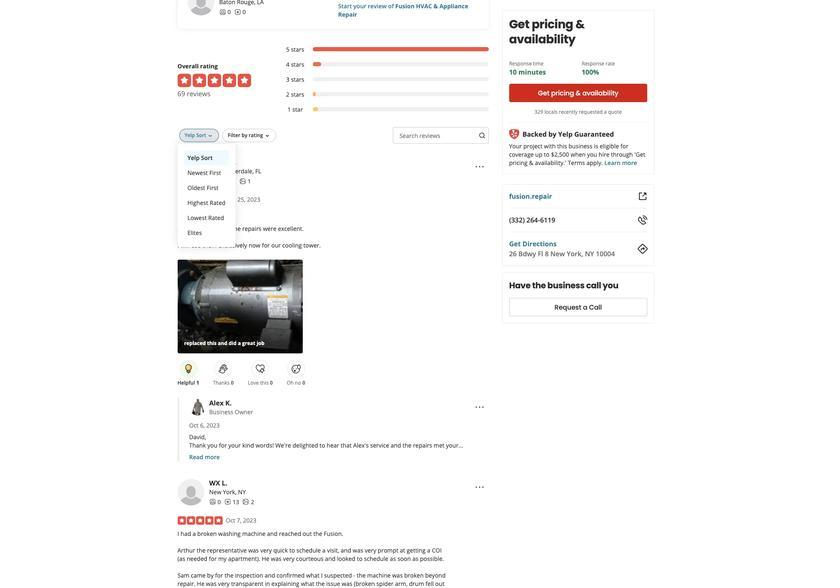 Task type: describe. For each thing, give the bounding box(es) containing it.
and right repair,
[[315, 589, 325, 589]]

us
[[324, 450, 331, 458]]

1 for 1
[[248, 177, 251, 185]]

2 practical from the left
[[353, 589, 376, 589]]

1 for 1 photo
[[186, 209, 189, 216]]

further
[[229, 467, 248, 475]]

friends element for 0
[[219, 8, 231, 16]]

sep
[[226, 196, 236, 204]]

menu image
[[475, 162, 485, 172]]

guaranteed
[[575, 130, 614, 139]]

availability.'
[[535, 159, 567, 167]]

2023 for david k.
[[247, 196, 261, 204]]

0 vertical spatial get pricing & availability
[[510, 16, 585, 48]]

trust
[[407, 458, 419, 466]]

the down issue
[[327, 589, 336, 589]]

(0 reactions) element for thanks 0
[[231, 379, 234, 387]]

0 vertical spatial cooling
[[282, 241, 302, 249]]

by for yelp
[[549, 130, 557, 139]]

and right best
[[220, 225, 230, 233]]

time
[[533, 60, 544, 67]]

know
[[259, 450, 274, 458]]

1 horizontal spatial that
[[341, 442, 352, 450]]

filter reviews by 2 stars rating element
[[278, 91, 489, 99]]

oct for oct 7, 2023
[[226, 517, 235, 525]]

1 vertical spatial we
[[398, 467, 406, 475]]

york, inside wx l. new york, ny
[[223, 488, 237, 496]]

repair,
[[296, 589, 313, 589]]

of down transparent
[[252, 589, 258, 589]]

to up us
[[320, 442, 325, 450]]

16 friends v2 image for 0
[[219, 9, 226, 15]]

very left quick
[[260, 547, 272, 555]]

& inside fusion hvac & appliance repair
[[434, 2, 438, 10]]

our
[[271, 241, 281, 249]]

first for newest first
[[209, 169, 221, 177]]

alex's
[[353, 442, 369, 450]]

8
[[545, 250, 549, 259]]

24 phone v2 image
[[638, 215, 648, 225]]

it's
[[227, 450, 235, 458]]

5 star rating image for 69 reviews
[[178, 74, 251, 87]]

very down quick
[[283, 555, 295, 563]]

learn more link
[[605, 159, 638, 167]]

(332)
[[510, 216, 525, 225]]

and up looked
[[341, 547, 351, 555]]

to right free
[[362, 467, 367, 475]]

yelp up '$2,500'
[[559, 130, 573, 139]]

you right 'call'
[[603, 280, 619, 292]]

newest first button
[[184, 166, 229, 181]]

the left fusion.
[[313, 530, 322, 538]]

backed
[[523, 130, 547, 139]]

a inside sam came by for the inspection and confirmed what i suspected - the machine was broken beyond repair. he was very transparent in explaining what the issue was (broken spider arm, drum fell out of cage), the practical costs of attempting a repair, and the more practical solution of replacing it.
[[291, 589, 294, 589]]

a left coi at the bottom right of the page
[[427, 547, 431, 555]]

reach
[[369, 467, 384, 475]]

5 star rating image for oct 7, 2023
[[178, 517, 223, 525]]

reviews for 69 reviews
[[187, 89, 211, 99]]

photo of david k. image
[[178, 158, 204, 185]]

filter by rating
[[228, 132, 263, 139]]

highest rated button
[[184, 196, 229, 211]]

look
[[469, 450, 480, 458]]

was right repair.
[[206, 580, 217, 588]]

yelp sort for yelp sort button
[[188, 154, 213, 162]]

cage),
[[185, 589, 200, 589]]

k. for alex
[[225, 399, 232, 408]]

16 photos v2 image for david k.
[[239, 178, 246, 185]]

and left reached
[[267, 530, 278, 538]]

pricing inside get pricing & availability
[[532, 16, 574, 33]]

to down kind
[[252, 450, 258, 458]]

more for read more
[[205, 453, 220, 461]]

26
[[510, 250, 517, 259]]

explaining
[[272, 580, 299, 588]]

fusion hvac & appliance repair
[[338, 2, 468, 18]]

0 horizontal spatial broken
[[197, 530, 217, 538]]

recently
[[559, 108, 578, 116]]

filter reviews by 4 stars rating element
[[278, 61, 489, 69]]

(0 reactions) element for love this 0
[[270, 379, 273, 387]]

your up needs.
[[446, 442, 459, 450]]

5 star rating image for sep 25, 2023
[[178, 196, 223, 204]]

availability inside button
[[583, 88, 619, 98]]

photo
[[190, 209, 205, 216]]

a inside button
[[583, 303, 588, 312]]

filter reviews by 3 stars rating element
[[278, 76, 489, 84]]

the down hear
[[332, 450, 341, 458]]

10
[[510, 68, 517, 77]]

when
[[571, 151, 586, 159]]

0 horizontal spatial this
[[260, 379, 269, 387]]

24 external link v2 image
[[638, 192, 648, 202]]

alex for k.
[[209, 399, 224, 408]]

a left 'quote'
[[604, 108, 607, 116]]

wx l. link
[[209, 479, 228, 488]]

the down my
[[225, 572, 234, 580]]

0 horizontal spatial out
[[303, 530, 312, 538]]

the left issue
[[316, 580, 325, 588]]

oct 6, 2023 david, thank you for your kind words! we're delighted to hear that alex's service and the repairs met your expectations. it's great to know that you consider us the go-to choice for your cooling tower needs. we look forward to continuing to provide you with excellent service and maintaining the trust you've placed in us. if you ever have further questions or require assistance, feel free to reach out. we appreciate your loyalty!
[[189, 422, 480, 475]]

1 menu image from the top
[[475, 403, 485, 413]]

photo of alex k. image
[[189, 399, 206, 416]]

reached
[[279, 530, 301, 538]]

arthur the representative was very quick to schedule a visit, and was very prompt at getting a coi (as needed for my apartment). he was very courteous and looked to schedule as soon as possible.
[[178, 547, 444, 563]]

free
[[349, 467, 360, 475]]

filter reviews by 1 star rating element
[[278, 106, 489, 114]]

(broken
[[354, 580, 375, 588]]

to down alex's
[[351, 450, 357, 458]]

a left visit,
[[322, 547, 326, 555]]

love this 0
[[248, 379, 273, 387]]

hvac
[[416, 2, 432, 10]]

by inside sam came by for the inspection and confirmed what i suspected - the machine was broken beyond repair. he was very transparent in explaining what the issue was (broken spider arm, drum fell out of cage), the practical costs of attempting a repair, and the more practical solution of replacing it.
[[207, 572, 214, 580]]

appreciate
[[408, 467, 437, 475]]

learn more
[[605, 159, 638, 167]]

inspection
[[235, 572, 263, 580]]

rating inside "dropdown button"
[[249, 132, 263, 139]]

to down great
[[250, 458, 255, 466]]

16 chevron down v2 image for yelp sort
[[207, 133, 214, 139]]

the right cage),
[[202, 589, 211, 589]]

for left our
[[262, 241, 270, 249]]

will
[[181, 241, 190, 249]]

yelp sort for yelp sort popup button
[[185, 132, 206, 139]]

to up have
[[212, 458, 218, 466]]

i had a broken washing machine and reached out the fusion.
[[178, 530, 343, 538]]

0 horizontal spatial that
[[275, 450, 286, 458]]

lauderdale,
[[222, 167, 254, 175]]

you up or
[[279, 458, 289, 466]]

2 menu image from the top
[[475, 483, 485, 493]]

1 right helpful
[[196, 379, 199, 387]]

read more button
[[189, 453, 220, 462]]

learn
[[605, 159, 621, 167]]

excellent.
[[278, 225, 304, 233]]

the right -
[[357, 572, 366, 580]]

project
[[524, 142, 543, 150]]

apply.
[[587, 159, 603, 167]]

rated for lowest rated
[[208, 214, 224, 222]]

get inside get directions 26 bdwy fl 8 new york, ny 10004
[[510, 239, 521, 249]]

1 as from the left
[[390, 555, 396, 563]]

stars for 5 stars
[[291, 46, 304, 53]]

met
[[434, 442, 445, 450]]

oct for oct 6, 2023 david, thank you for your kind words! we're delighted to hear that alex's service and the repairs met your expectations. it's great to know that you consider us the go-to choice for your cooling tower needs. we look forward to continuing to provide you with excellent service and maintaining the trust you've placed in us. if you ever have further questions or require assistance, feel free to reach out. we appreciate your loyalty!
[[189, 422, 199, 430]]

exclusively
[[218, 241, 247, 249]]

i inside sam came by for the inspection and confirmed what i suspected - the machine was broken beyond repair. he was very transparent in explaining what the issue was (broken spider arm, drum fell out of cage), the practical costs of attempting a repair, and the more practical solution of replacing it.
[[321, 572, 323, 580]]

your up it's
[[228, 442, 241, 450]]

oldest
[[188, 184, 205, 192]]

you inside your project with this business is eligible for coverage up to $2,500 when you hire through 'get pricing & availability.' terms apply.
[[588, 151, 598, 159]]

get pricing & availability inside button
[[538, 88, 619, 98]]

for up "expectations."
[[219, 442, 227, 450]]

costs
[[237, 589, 251, 589]]

10004
[[596, 250, 615, 259]]

get inside button
[[538, 88, 550, 98]]

it.
[[435, 589, 440, 589]]

response rate 100%
[[582, 60, 615, 77]]

0 vertical spatial machine
[[242, 530, 266, 538]]

stars for 2 stars
[[291, 91, 304, 99]]

thanks
[[213, 379, 230, 387]]

photo of christina o. image
[[188, 0, 214, 15]]

to right quick
[[289, 547, 295, 555]]

stars for 3 stars
[[291, 76, 304, 84]]

came
[[191, 572, 206, 580]]

response for 100%
[[582, 60, 605, 67]]

loyalty!
[[452, 467, 472, 475]]

photos element for wx l.
[[243, 498, 254, 507]]

rated for highest rated
[[210, 199, 226, 207]]

representative
[[207, 547, 247, 555]]

visit,
[[327, 547, 339, 555]]

ever
[[201, 467, 213, 475]]

2 stars
[[286, 91, 304, 99]]

of down arm, at bottom
[[401, 589, 407, 589]]

david k. fort lauderdale, fl
[[209, 158, 261, 175]]

have
[[214, 467, 227, 475]]

-
[[354, 572, 355, 580]]

elites
[[188, 229, 202, 237]]

friends element for 13
[[209, 498, 221, 507]]

new inside get directions 26 bdwy fl 8 new york, ny 10004
[[551, 250, 565, 259]]

spider
[[377, 580, 394, 588]]

response for 10
[[510, 60, 532, 67]]

arthur
[[178, 547, 195, 555]]

0 vertical spatial what
[[306, 572, 320, 580]]

search image
[[479, 132, 486, 139]]

very left prompt
[[365, 547, 376, 555]]

i for i will use them exclusively now for our cooling tower.
[[178, 241, 179, 249]]

business
[[209, 408, 233, 416]]

read more
[[189, 453, 220, 461]]

require
[[285, 467, 305, 475]]

you down 'we're'
[[288, 450, 298, 458]]

you up "expectations."
[[207, 442, 218, 450]]

pricing inside button
[[552, 88, 574, 98]]

david
[[209, 158, 228, 167]]

request a call button
[[510, 298, 648, 317]]

filter reviews by 5 stars rating element
[[278, 46, 489, 54]]

stars for 4 stars
[[291, 61, 304, 68]]

york, inside get directions 26 bdwy fl 8 new york, ny 10004
[[567, 250, 584, 259]]

329
[[535, 108, 544, 116]]

photo of wx l. image
[[178, 479, 204, 506]]

for inside sam came by for the inspection and confirmed what i suspected - the machine was broken beyond repair. he was very transparent in explaining what the issue was (broken spider arm, drum fell out of cage), the practical costs of attempting a repair, and the more practical solution of replacing it.
[[215, 572, 223, 580]]

he inside arthur the representative was very quick to schedule a visit, and was very prompt at getting a coi (as needed for my apartment). he was very courteous and looked to schedule as soon as possible.
[[262, 555, 269, 563]]

and up attempting
[[265, 572, 275, 580]]

in inside oct 6, 2023 david, thank you for your kind words! we're delighted to hear that alex's service and the repairs met your expectations. it's great to know that you consider us the go-to choice for your cooling tower needs. we look forward to continuing to provide you with excellent service and maintaining the trust you've placed in us. if you ever have further questions or require assistance, feel free to reach out. we appreciate your loyalty!
[[459, 458, 465, 466]]

24 directions v2 image
[[638, 244, 648, 254]]

to inside your project with this business is eligible for coverage up to $2,500 when you hire through 'get pricing & availability.' terms apply.
[[544, 151, 550, 159]]

you've
[[421, 458, 438, 466]]

was up looked
[[353, 547, 363, 555]]

helpful
[[178, 379, 195, 387]]

to right looked
[[357, 555, 363, 563]]

1 photo
[[186, 209, 205, 216]]

soon
[[398, 555, 411, 563]]

backed by yelp guaranteed
[[523, 130, 614, 139]]

264-
[[527, 216, 541, 225]]

and up free
[[350, 458, 361, 466]]

response time 10 minutes
[[510, 60, 546, 77]]

2 vertical spatial 2
[[251, 498, 254, 506]]

first for oldest first
[[207, 184, 219, 192]]

reviews element for 0's friends element
[[234, 8, 246, 16]]

100%
[[582, 68, 600, 77]]

photos element for david k.
[[239, 177, 251, 186]]

k. for david
[[230, 158, 236, 167]]

of right the review
[[388, 2, 394, 10]]

0 vertical spatial repairs
[[242, 225, 262, 233]]

for inside your project with this business is eligible for coverage up to $2,500 when you hire through 'get pricing & availability.' terms apply.
[[621, 142, 629, 150]]

a right had
[[193, 530, 196, 538]]

machine inside sam came by for the inspection and confirmed what i suspected - the machine was broken beyond repair. he was very transparent in explaining what the issue was (broken spider arm, drum fell out of cage), the practical costs of attempting a repair, and the more practical solution of replacing it.
[[367, 572, 391, 580]]

go-
[[343, 450, 351, 458]]

1 horizontal spatial service
[[370, 442, 389, 450]]

get inside get pricing & availability
[[510, 16, 530, 33]]

1 vertical spatial what
[[301, 580, 314, 588]]

reviews for search reviews
[[420, 132, 440, 140]]

sort for yelp sort popup button
[[196, 132, 206, 139]]

the left trust
[[396, 458, 405, 466]]

fl
[[538, 250, 544, 259]]

your up maintaining
[[387, 450, 399, 458]]

was up apartment).
[[248, 547, 259, 555]]



Task type: vqa. For each thing, say whether or not it's contained in the screenshot.
'auto services' link
no



Task type: locate. For each thing, give the bounding box(es) containing it.
1 horizontal spatial cooling
[[401, 450, 420, 458]]

to right up
[[544, 151, 550, 159]]

1 horizontal spatial by
[[242, 132, 248, 139]]

photos element containing 1
[[239, 177, 251, 186]]

1 horizontal spatial more
[[337, 589, 352, 589]]

yelp sort button
[[179, 129, 219, 142]]

sort for yelp sort button
[[201, 154, 213, 162]]

practical
[[212, 589, 235, 589], [353, 589, 376, 589]]

service up choice
[[370, 442, 389, 450]]

oldest first
[[188, 184, 219, 192]]

minutes
[[519, 68, 546, 77]]

bdwy
[[519, 250, 536, 259]]

out right reached
[[303, 530, 312, 538]]

1 vertical spatial business
[[548, 280, 585, 292]]

was up arm, at bottom
[[392, 572, 403, 580]]

5 star rating image
[[178, 74, 251, 87], [178, 196, 223, 204], [178, 517, 223, 525]]

0 vertical spatial menu image
[[475, 403, 485, 413]]

1 vertical spatial availability
[[583, 88, 619, 98]]

2 stars from the top
[[291, 61, 304, 68]]

yelp inside popup button
[[185, 132, 195, 139]]

1 horizontal spatial availability
[[583, 88, 619, 98]]

1 vertical spatial schedule
[[364, 555, 389, 563]]

1 vertical spatial k.
[[225, 399, 232, 408]]

1 5 star rating image from the top
[[178, 74, 251, 87]]

response up 100%
[[582, 60, 605, 67]]

0 vertical spatial he
[[262, 555, 269, 563]]

3
[[286, 76, 290, 84]]

love
[[248, 379, 259, 387]]

yelp inside button
[[188, 154, 200, 162]]

the up needed at the left bottom of page
[[197, 547, 206, 555]]

2 horizontal spatial 2
[[286, 91, 290, 99]]

1 response from the left
[[510, 60, 532, 67]]

beyond
[[425, 572, 446, 580]]

0 vertical spatial rating
[[200, 62, 218, 70]]

0 horizontal spatial 2
[[218, 177, 221, 185]]

2 response from the left
[[582, 60, 605, 67]]

3 5 star rating image from the top
[[178, 517, 223, 525]]

photos element
[[239, 177, 251, 186], [243, 498, 254, 507]]

with up require
[[291, 458, 303, 466]]

if
[[475, 458, 479, 466]]

as down prompt
[[390, 555, 396, 563]]

york, right 8
[[567, 250, 584, 259]]

cooling right our
[[282, 241, 302, 249]]

fusion
[[395, 2, 415, 10]]

menu image
[[475, 403, 485, 413], [475, 483, 485, 493]]

the up trust
[[403, 442, 412, 450]]

1 horizontal spatial in
[[459, 458, 465, 466]]

for up maintaining
[[377, 450, 385, 458]]

1 vertical spatial oct
[[226, 517, 235, 525]]

rated left sep
[[210, 199, 226, 207]]

practical down (broken
[[353, 589, 376, 589]]

1 vertical spatial broken
[[404, 572, 424, 580]]

1 vertical spatial cooling
[[401, 450, 420, 458]]

16 review v2 image for 13
[[224, 499, 231, 506]]

5 star rating image up had
[[178, 517, 223, 525]]

0 vertical spatial photos element
[[239, 177, 251, 186]]

fusion.
[[324, 530, 343, 538]]

0 vertical spatial 2023
[[247, 196, 261, 204]]

alex for is
[[178, 225, 189, 233]]

k. up lauderdale,
[[230, 158, 236, 167]]

1 vertical spatial pricing
[[552, 88, 574, 98]]

you up apply.
[[588, 151, 598, 159]]

0 vertical spatial new
[[551, 250, 565, 259]]

1 vertical spatial machine
[[367, 572, 391, 580]]

(0 reactions) element right no
[[302, 379, 305, 387]]

availability inside get pricing & availability
[[510, 31, 576, 48]]

0 vertical spatial more
[[623, 159, 638, 167]]

was down suspected
[[342, 580, 352, 588]]

more inside sam came by for the inspection and confirmed what i suspected - the machine was broken beyond repair. he was very transparent in explaining what the issue was (broken spider arm, drum fell out of cage), the practical costs of attempting a repair, and the more practical solution of replacing it.
[[337, 589, 352, 589]]

yelp sort up yelp sort button
[[185, 132, 206, 139]]

2 down 3
[[286, 91, 290, 99]]

1 left star
[[288, 106, 291, 114]]

1 photo link
[[186, 209, 205, 216]]

ny inside wx l. new york, ny
[[238, 488, 246, 496]]

new inside wx l. new york, ny
[[209, 488, 221, 496]]

lowest rated
[[188, 214, 224, 222]]

1 (0 reactions) element from the left
[[231, 379, 234, 387]]

1 vertical spatial more
[[205, 453, 220, 461]]

0 vertical spatial schedule
[[297, 547, 321, 555]]

pricing up time
[[532, 16, 574, 33]]

0 horizontal spatial service
[[330, 458, 349, 466]]

alex k. business owner
[[209, 399, 253, 416]]

0 vertical spatial 16 review v2 image
[[234, 9, 241, 15]]

assistance,
[[307, 467, 336, 475]]

up
[[536, 151, 543, 159]]

1 vertical spatial 16 friends v2 image
[[209, 499, 216, 506]]

0 horizontal spatial more
[[205, 453, 220, 461]]

schedule up courteous
[[297, 547, 321, 555]]

yelp sort inside button
[[188, 154, 213, 162]]

16 chevron down v2 image inside yelp sort popup button
[[207, 133, 214, 139]]

very left transparent
[[218, 580, 230, 588]]

0 horizontal spatial we
[[398, 467, 406, 475]]

terms
[[568, 159, 585, 167]]

16 friends v2 image down wx
[[209, 499, 216, 506]]

0 horizontal spatial rating
[[200, 62, 218, 70]]

1 vertical spatial sort
[[201, 154, 213, 162]]

stars inside filter reviews by 4 stars rating element
[[291, 61, 304, 68]]

alex inside alex k. business owner
[[209, 399, 224, 408]]

use
[[191, 241, 201, 249]]

this inside your project with this business is eligible for coverage up to $2,500 when you hire through 'get pricing & availability.' terms apply.
[[558, 142, 568, 150]]

1 vertical spatial rating
[[249, 132, 263, 139]]

by
[[549, 130, 557, 139], [242, 132, 248, 139], [207, 572, 214, 580]]

i left will
[[178, 241, 179, 249]]

photos element right the 6
[[239, 177, 251, 186]]

is
[[594, 142, 599, 150], [191, 225, 195, 233]]

1 horizontal spatial alex
[[209, 399, 224, 408]]

16 photos v2 image for wx l.
[[243, 499, 249, 506]]

rated
[[210, 199, 226, 207], [208, 214, 224, 222]]

friends element down wx
[[209, 498, 221, 507]]

get directions link
[[510, 239, 557, 249]]

more for learn more
[[623, 159, 638, 167]]

16 review v2 image for 0
[[234, 9, 241, 15]]

0 vertical spatial in
[[459, 458, 465, 466]]

1 vertical spatial first
[[207, 184, 219, 192]]

stars right 5
[[291, 46, 304, 53]]

fl
[[255, 167, 261, 175]]

1 horizontal spatial is
[[594, 142, 599, 150]]

2 horizontal spatial more
[[623, 159, 638, 167]]

transparent
[[231, 580, 263, 588]]

stars inside "filter reviews by 2 stars rating" element
[[291, 91, 304, 99]]

this up '$2,500'
[[558, 142, 568, 150]]

as
[[390, 555, 396, 563], [413, 555, 419, 563]]

with
[[544, 142, 556, 150], [291, 458, 303, 466]]

of
[[388, 2, 394, 10], [178, 589, 183, 589], [252, 589, 258, 589], [401, 589, 407, 589]]

1 horizontal spatial with
[[544, 142, 556, 150]]

0 horizontal spatial is
[[191, 225, 195, 233]]

0 horizontal spatial alex
[[178, 225, 189, 233]]

0 vertical spatial broken
[[197, 530, 217, 538]]

he inside sam came by for the inspection and confirmed what i suspected - the machine was broken beyond repair. he was very transparent in explaining what the issue was (broken spider arm, drum fell out of cage), the practical costs of attempting a repair, and the more practical solution of replacing it.
[[197, 580, 205, 588]]

0 vertical spatial rated
[[210, 199, 226, 207]]

0 vertical spatial with
[[544, 142, 556, 150]]

schedule
[[297, 547, 321, 555], [364, 555, 389, 563]]

a down explaining on the left bottom of the page
[[291, 589, 294, 589]]

get
[[510, 16, 530, 33], [538, 88, 550, 98], [510, 239, 521, 249]]

i for i had a broken washing machine and reached out the fusion.
[[178, 530, 179, 538]]

forward
[[189, 458, 211, 466]]

cooling inside oct 6, 2023 david, thank you for your kind words! we're delighted to hear that alex's service and the repairs met your expectations. it's great to know that you consider us the go-to choice for your cooling tower needs. we look forward to continuing to provide you with excellent service and maintaining the trust you've placed in us. if you ever have further questions or require assistance, feel free to reach out. we appreciate your loyalty!
[[401, 450, 420, 458]]

2 as from the left
[[413, 555, 419, 563]]

1 vertical spatial in
[[265, 580, 270, 588]]

with inside oct 6, 2023 david, thank you for your kind words! we're delighted to hear that alex's service and the repairs met your expectations. it's great to know that you consider us the go-to choice for your cooling tower needs. we look forward to continuing to provide you with excellent service and maintaining the trust you've placed in us. if you ever have further questions or require assistance, feel free to reach out. we appreciate your loyalty!
[[291, 458, 303, 466]]

provide
[[257, 458, 278, 466]]

sort inside popup button
[[196, 132, 206, 139]]

for inside arthur the representative was very quick to schedule a visit, and was very prompt at getting a coi (as needed for my apartment). he was very courteous and looked to schedule as soon as possible.
[[209, 555, 217, 563]]

1 horizontal spatial practical
[[353, 589, 376, 589]]

reviews element containing 13
[[224, 498, 239, 507]]

more up ever
[[205, 453, 220, 461]]

broken right had
[[197, 530, 217, 538]]

and down visit,
[[325, 555, 336, 563]]

cooling up trust
[[401, 450, 420, 458]]

david,
[[189, 433, 206, 441]]

16 review v2 image
[[234, 9, 241, 15], [224, 499, 231, 506]]

0 horizontal spatial schedule
[[297, 547, 321, 555]]

1 horizontal spatial schedule
[[364, 555, 389, 563]]

filter
[[228, 132, 240, 139]]

(0 reactions) element
[[231, 379, 234, 387], [270, 379, 273, 387], [302, 379, 305, 387]]

ny inside get directions 26 bdwy fl 8 new york, ny 10004
[[585, 250, 595, 259]]

1 horizontal spatial 16 chevron down v2 image
[[264, 133, 271, 139]]

1 horizontal spatial 2
[[251, 498, 254, 506]]

david k. link
[[209, 158, 236, 167]]

by for rating
[[242, 132, 248, 139]]

pricing up recently
[[552, 88, 574, 98]]

possible.
[[420, 555, 444, 563]]

yelp up yelp sort button
[[185, 132, 195, 139]]

coi
[[432, 547, 442, 555]]

by inside "dropdown button"
[[242, 132, 248, 139]]

pricing inside your project with this business is eligible for coverage up to $2,500 when you hire through 'get pricing & availability.' terms apply.
[[510, 159, 528, 167]]

1 vertical spatial 16 review v2 image
[[224, 499, 231, 506]]

0 vertical spatial yelp sort
[[185, 132, 206, 139]]

0 horizontal spatial he
[[197, 580, 205, 588]]

in inside sam came by for the inspection and confirmed what i suspected - the machine was broken beyond repair. he was very transparent in explaining what the issue was (broken spider arm, drum fell out of cage), the practical costs of attempting a repair, and the more practical solution of replacing it.
[[265, 580, 270, 588]]

2 down the fort
[[218, 177, 221, 185]]

0 horizontal spatial oct
[[189, 422, 199, 430]]

service
[[370, 442, 389, 450], [330, 458, 349, 466]]

0 horizontal spatial practical
[[212, 589, 235, 589]]

we up us.
[[459, 450, 467, 458]]

and up maintaining
[[391, 442, 401, 450]]

call
[[587, 280, 602, 292]]

consider
[[299, 450, 323, 458]]

16 friends v2 image
[[219, 9, 226, 15], [209, 499, 216, 506]]

1 horizontal spatial repairs
[[413, 442, 432, 450]]

2023 right 7,
[[243, 517, 257, 525]]

oct inside oct 6, 2023 david, thank you for your kind words! we're delighted to hear that alex's service and the repairs met your expectations. it's great to know that you consider us the go-to choice for your cooling tower needs. we look forward to continuing to provide you with excellent service and maintaining the trust you've placed in us. if you ever have further questions or require assistance, feel free to reach out. we appreciate your loyalty!
[[189, 422, 199, 430]]

0 horizontal spatial by
[[207, 572, 214, 580]]

1 horizontal spatial ny
[[585, 250, 595, 259]]

1 right 16 camera v2 icon
[[186, 209, 189, 216]]

1 vertical spatial i
[[178, 530, 179, 538]]

0 vertical spatial 2
[[286, 91, 290, 99]]

photos element containing 2
[[243, 498, 254, 507]]

1 vertical spatial he
[[197, 580, 205, 588]]

16 friends v2 image right photo of christina o.
[[219, 9, 226, 15]]

friends element right photo of christina o.
[[219, 8, 231, 16]]

choice
[[358, 450, 376, 458]]

0 vertical spatial 5 star rating image
[[178, 74, 251, 87]]

(0 reactions) element for oh no 0
[[302, 379, 305, 387]]

broken inside sam came by for the inspection and confirmed what i suspected - the machine was broken beyond repair. he was very transparent in explaining what the issue was (broken spider arm, drum fell out of cage), the practical costs of attempting a repair, and the more practical solution of replacing it.
[[404, 572, 424, 580]]

0 horizontal spatial repairs
[[242, 225, 262, 233]]

out inside sam came by for the inspection and confirmed what i suspected - the machine was broken beyond repair. he was very transparent in explaining what the issue was (broken spider arm, drum fell out of cage), the practical costs of attempting a repair, and the more practical solution of replacing it.
[[435, 580, 445, 588]]

first
[[209, 169, 221, 177], [207, 184, 219, 192]]

sort inside button
[[201, 154, 213, 162]]

0 vertical spatial ny
[[585, 250, 595, 259]]

your up the repair
[[354, 2, 366, 10]]

the right have
[[533, 280, 546, 292]]

'get
[[635, 151, 646, 159]]

tower.
[[304, 241, 321, 249]]

4
[[286, 61, 290, 68]]

1 horizontal spatial (0 reactions) element
[[270, 379, 273, 387]]

quick
[[273, 547, 288, 555]]

1 vertical spatial ny
[[238, 488, 246, 496]]

k. inside david k. fort lauderdale, fl
[[230, 158, 236, 167]]

2023 for wx l.
[[243, 517, 257, 525]]

a left call
[[583, 303, 588, 312]]

3 (0 reactions) element from the left
[[302, 379, 305, 387]]

your project with this business is eligible for coverage up to $2,500 when you hire through 'get pricing & availability.' terms apply.
[[510, 142, 646, 167]]

0 vertical spatial york,
[[567, 250, 584, 259]]

1
[[288, 106, 291, 114], [248, 177, 251, 185], [186, 209, 189, 216], [196, 379, 199, 387]]

search reviews
[[400, 132, 440, 140]]

1 practical from the left
[[212, 589, 235, 589]]

0 vertical spatial we
[[459, 450, 467, 458]]

more down through
[[623, 159, 638, 167]]

25,
[[238, 196, 246, 204]]

pricing down coverage
[[510, 159, 528, 167]]

business up request
[[548, 280, 585, 292]]

what
[[306, 572, 320, 580], [301, 580, 314, 588]]

2 16 chevron down v2 image from the left
[[264, 133, 271, 139]]

3 stars from the top
[[291, 76, 304, 84]]

stars inside filter reviews by 5 stars rating element
[[291, 46, 304, 53]]

16 chevron down v2 image for filter by rating
[[264, 133, 271, 139]]

you down forward
[[189, 467, 199, 475]]

business up when
[[569, 142, 593, 150]]

1 horizontal spatial 16 review v2 image
[[234, 9, 241, 15]]

1 horizontal spatial reviews
[[420, 132, 440, 140]]

more inside dropdown button
[[205, 453, 220, 461]]

very inside sam came by for the inspection and confirmed what i suspected - the machine was broken beyond repair. he was very transparent in explaining what the issue was (broken spider arm, drum fell out of cage), the practical costs of attempting a repair, and the more practical solution of replacing it.
[[218, 580, 230, 588]]

(0 reactions) element right thanks
[[231, 379, 234, 387]]

1 horizontal spatial new
[[551, 250, 565, 259]]

new
[[551, 250, 565, 259], [209, 488, 221, 496]]

0 horizontal spatial response
[[510, 60, 532, 67]]

1 vertical spatial 2023
[[206, 422, 220, 430]]

1 vertical spatial service
[[330, 458, 349, 466]]

stars inside filter reviews by 3 stars rating 'element'
[[291, 76, 304, 84]]

0 horizontal spatial ny
[[238, 488, 246, 496]]

(1 reaction) element
[[196, 379, 199, 387]]

1 stars from the top
[[291, 46, 304, 53]]

2 5 star rating image from the top
[[178, 196, 223, 204]]

1 horizontal spatial out
[[435, 580, 445, 588]]

of down repair.
[[178, 589, 183, 589]]

friends element
[[219, 8, 231, 16], [209, 498, 221, 507]]

1 vertical spatial alex
[[209, 399, 224, 408]]

now
[[249, 241, 260, 249]]

i left had
[[178, 530, 179, 538]]

16 chevron down v2 image
[[207, 133, 214, 139], [264, 133, 271, 139]]

oh no 0
[[287, 379, 305, 387]]

he
[[262, 555, 269, 563], [197, 580, 205, 588]]

  text field
[[393, 127, 489, 144]]

reviews element
[[234, 8, 246, 16], [224, 498, 239, 507]]

i
[[178, 241, 179, 249], [178, 530, 179, 538], [321, 572, 323, 580]]

hire
[[599, 151, 610, 159]]

business inside your project with this business is eligible for coverage up to $2,500 when you hire through 'get pricing & availability.' terms apply.
[[569, 142, 593, 150]]

2 vertical spatial more
[[337, 589, 352, 589]]

0 horizontal spatial 16 review v2 image
[[224, 499, 231, 506]]

5 star rating image down oldest first
[[178, 196, 223, 204]]

reviews element containing 0
[[234, 8, 246, 16]]

0 vertical spatial is
[[594, 142, 599, 150]]

owner
[[235, 408, 253, 416]]

2 (0 reactions) element from the left
[[270, 379, 273, 387]]

the up exclusively at the left of page
[[232, 225, 241, 233]]

york, down 'l.'
[[223, 488, 237, 496]]

more down issue
[[337, 589, 352, 589]]

6,
[[200, 422, 205, 430]]

1 for 1 star
[[288, 106, 291, 114]]

fell
[[426, 580, 434, 588]]

read
[[189, 453, 203, 461]]

1 16 chevron down v2 image from the left
[[207, 133, 214, 139]]

2023 inside oct 6, 2023 david, thank you for your kind words! we're delighted to hear that alex's service and the repairs met your expectations. it's great to know that you consider us the go-to choice for your cooling tower needs. we look forward to continuing to provide you with excellent service and maintaining the trust you've placed in us. if you ever have further questions or require assistance, feel free to reach out. we appreciate your loyalty!
[[206, 422, 220, 430]]

to
[[544, 151, 550, 159], [320, 442, 325, 450], [252, 450, 258, 458], [351, 450, 357, 458], [212, 458, 218, 466], [250, 458, 255, 466], [362, 467, 367, 475], [289, 547, 295, 555], [357, 555, 363, 563]]

& inside your project with this business is eligible for coverage up to $2,500 when you hire through 'get pricing & availability.' terms apply.
[[530, 159, 534, 167]]

4 stars from the top
[[291, 91, 304, 99]]

1 inside filter reviews by 1 star rating element
[[288, 106, 291, 114]]

5 star rating image down overall rating
[[178, 74, 251, 87]]

first down newest first button in the left of the page
[[207, 184, 219, 192]]

attempting
[[259, 589, 289, 589]]

new right 8
[[551, 250, 565, 259]]

(332) 264-6119
[[510, 216, 556, 225]]

alex
[[178, 225, 189, 233], [209, 399, 224, 408]]

k. up business
[[225, 399, 232, 408]]

more
[[623, 159, 638, 167], [205, 453, 220, 461], [337, 589, 352, 589]]

sort up newest first button in the left of the page
[[201, 154, 213, 162]]

search
[[400, 132, 418, 140]]

repairs up tower
[[413, 442, 432, 450]]

with inside your project with this business is eligible for coverage up to $2,500 when you hire through 'get pricing & availability.' terms apply.
[[544, 142, 556, 150]]

0 vertical spatial 16 friends v2 image
[[219, 9, 226, 15]]

16 photos v2 image
[[239, 178, 246, 185], [243, 499, 249, 506]]

1 vertical spatial get pricing & availability
[[538, 88, 619, 98]]

or
[[278, 467, 284, 475]]

request a call
[[555, 303, 602, 312]]

rating right filter
[[249, 132, 263, 139]]

alex up business
[[209, 399, 224, 408]]

0 horizontal spatial (0 reactions) element
[[231, 379, 234, 387]]

we
[[459, 450, 467, 458], [398, 467, 406, 475]]

the inside arthur the representative was very quick to schedule a visit, and was very prompt at getting a coi (as needed for my apartment). he was very courteous and looked to schedule as soon as possible.
[[197, 547, 206, 555]]

coverage
[[510, 151, 534, 159]]

your down "placed"
[[438, 467, 451, 475]]

reviews element for friends element related to 13
[[224, 498, 239, 507]]

filter by rating button
[[223, 129, 276, 142]]

get pricing & availability button
[[510, 84, 648, 102]]

0 horizontal spatial in
[[265, 580, 270, 588]]

machine
[[242, 530, 266, 538], [367, 572, 391, 580]]

repairs inside oct 6, 2023 david, thank you for your kind words! we're delighted to hear that alex's service and the repairs met your expectations. it's great to know that you consider us the go-to choice for your cooling tower needs. we look forward to continuing to provide you with excellent service and maintaining the trust you've placed in us. if you ever have further questions or require assistance, feel free to reach out. we appreciate your loyalty!
[[413, 442, 432, 450]]

2 horizontal spatial by
[[549, 130, 557, 139]]

was down quick
[[271, 555, 282, 563]]

1 vertical spatial reviews element
[[224, 498, 239, 507]]

6
[[233, 177, 236, 185]]

(0 reactions) element right love
[[270, 379, 273, 387]]

rating right "overall"
[[200, 62, 218, 70]]

rate
[[606, 60, 615, 67]]

16 friends v2 image for 13
[[209, 499, 216, 506]]

16 chevron down v2 image right the filter by rating
[[264, 133, 271, 139]]

sam came by for the inspection and confirmed what i suspected - the machine was broken beyond repair. he was very transparent in explaining what the issue was (broken spider arm, drum fell out of cage), the practical costs of attempting a repair, and the more practical solution of replacing it. 
[[178, 572, 449, 589]]

& inside get pricing & availability button
[[576, 88, 581, 98]]

16 chevron down v2 image inside filter by rating "dropdown button"
[[264, 133, 271, 139]]

machine down oct 7, 2023 at the bottom of the page
[[242, 530, 266, 538]]

2023 right 6,
[[206, 422, 220, 430]]

rated up best
[[208, 214, 224, 222]]

1 horizontal spatial machine
[[367, 572, 391, 580]]

response up 10
[[510, 60, 532, 67]]

1 vertical spatial out
[[435, 580, 445, 588]]

1 horizontal spatial broken
[[404, 572, 424, 580]]

response inside response rate 100%
[[582, 60, 605, 67]]

is inside your project with this business is eligible for coverage up to $2,500 when you hire through 'get pricing & availability.' terms apply.
[[594, 142, 599, 150]]

0 vertical spatial business
[[569, 142, 593, 150]]

response inside response time 10 minutes
[[510, 60, 532, 67]]

16 camera v2 image
[[178, 209, 184, 216]]

yelp sort inside popup button
[[185, 132, 206, 139]]

k. inside alex k. business owner
[[225, 399, 232, 408]]

by right filter
[[242, 132, 248, 139]]

yelp for yelp sort popup button
[[185, 132, 195, 139]]

for up through
[[621, 142, 629, 150]]

kind
[[242, 442, 254, 450]]

yelp for yelp sort button
[[188, 154, 200, 162]]

the down lowest
[[196, 225, 205, 233]]

questions
[[250, 467, 276, 475]]

1 vertical spatial get
[[538, 88, 550, 98]]

1 vertical spatial friends element
[[209, 498, 221, 507]]

1 vertical spatial photos element
[[243, 498, 254, 507]]

69 reviews
[[178, 89, 211, 99]]

0 vertical spatial k.
[[230, 158, 236, 167]]

0 horizontal spatial machine
[[242, 530, 266, 538]]

0 vertical spatial first
[[209, 169, 221, 177]]



